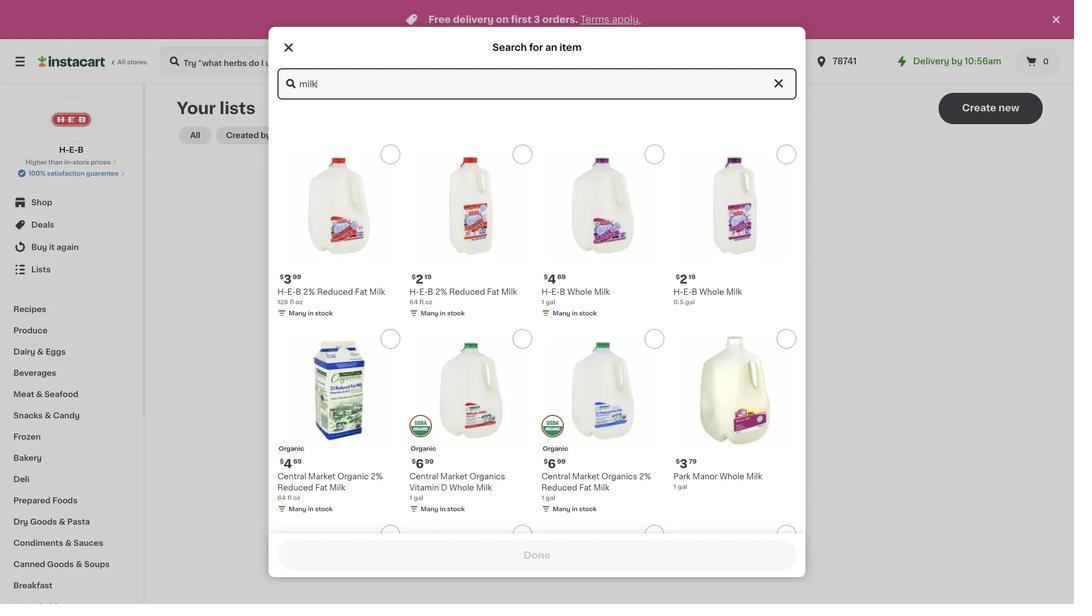 Task type: describe. For each thing, give the bounding box(es) containing it.
candy
[[53, 412, 80, 420]]

a
[[616, 308, 622, 317]]

0.5
[[674, 299, 684, 305]]

list
[[624, 308, 639, 317]]

shop link
[[7, 191, 136, 214]]

park
[[674, 473, 691, 481]]

100% satisfaction guarantee button
[[17, 167, 125, 178]]

& inside the canned goods & soups link
[[76, 561, 82, 568]]

dry goods & pasta
[[13, 518, 90, 526]]

many in stock for h-e-b 2% reduced fat milk 64 fl oz
[[421, 310, 465, 316]]

4 for h-
[[548, 273, 556, 285]]

new
[[999, 103, 1019, 113]]

store
[[73, 159, 89, 165]]

reduced for 4
[[277, 484, 313, 492]]

buy it again
[[31, 243, 79, 251]]

guarantee
[[86, 170, 119, 176]]

$ 2 19 for h-e-b 2% reduced fat milk
[[412, 273, 432, 285]]

create for create new
[[962, 103, 996, 113]]

h- for 2
[[409, 288, 419, 296]]

gal inside h-e-b whole milk 0.5 gal
[[685, 299, 695, 305]]

your lists
[[177, 100, 255, 116]]

condiments & sauces link
[[7, 533, 136, 554]]

in for h-e-b 2% reduced fat milk 64 fl oz
[[440, 310, 446, 316]]

$ for h-e-b 2% reduced fat milk 64 fl oz
[[412, 274, 416, 280]]

$ inside the $ 3 79
[[676, 458, 680, 465]]

64 for 4
[[277, 495, 286, 501]]

market for central market organics 2% reduced fat milk
[[572, 473, 600, 481]]

many in stock for central market organics 2% reduced fat milk 1 gal
[[553, 506, 597, 512]]

many in stock for central market organics vitamin d whole milk 1 gal
[[421, 506, 465, 512]]

prices
[[91, 159, 110, 165]]

many in stock for h-e-b whole milk 1 gal
[[553, 310, 597, 316]]

organics for fat
[[602, 473, 637, 481]]

central for central market organic 2% reduced fat milk
[[277, 473, 306, 481]]

organic inside central market organic 2% reduced fat milk 64 fl oz
[[338, 473, 369, 481]]

milk inside central market organics 2% reduced fat milk 1 gal
[[594, 484, 609, 492]]

reduced for 2
[[449, 288, 485, 296]]

it
[[49, 243, 55, 251]]

be
[[621, 284, 631, 291]]

saved
[[633, 284, 656, 291]]

$ 2 19 for h-e-b whole milk
[[676, 273, 696, 285]]

snacks
[[13, 412, 43, 420]]

eggs
[[46, 348, 66, 356]]

10:56am
[[965, 57, 1001, 65]]

$ for central market organics vitamin d whole milk 1 gal
[[412, 458, 416, 465]]

instacart logo image
[[38, 55, 105, 68]]

buy
[[31, 243, 47, 251]]

deals link
[[7, 214, 136, 236]]

recipes
[[13, 305, 46, 313]]

item badge image
[[409, 415, 432, 438]]

78741
[[833, 57, 857, 65]]

whole inside h-e-b whole milk 1 gal
[[567, 288, 592, 296]]

& inside dry goods & pasta link
[[59, 518, 65, 526]]

prepared foods link
[[7, 490, 136, 511]]

satisfaction
[[47, 170, 85, 176]]

bakery link
[[7, 448, 136, 469]]

1 inside h-e-b whole milk 1 gal
[[542, 299, 544, 305]]

many for central market organics 2% reduced fat milk 1 gal
[[553, 506, 570, 512]]

produce
[[13, 327, 48, 335]]

e- for 2
[[419, 288, 428, 296]]

h-e-b logo image
[[49, 97, 94, 142]]

e- for 4
[[551, 288, 560, 296]]

2% for 2
[[435, 288, 447, 296]]

market for central market organics vitamin d whole milk
[[440, 473, 468, 481]]

many for central market organic 2% reduced fat milk 64 fl oz
[[289, 506, 306, 512]]

snacks & candy link
[[7, 405, 136, 426]]

dairy & eggs
[[13, 348, 66, 356]]

orders.
[[542, 15, 578, 24]]

produce link
[[7, 320, 136, 341]]

manor
[[693, 473, 718, 481]]

create a list
[[580, 308, 639, 317]]

gal inside park manor whole milk 1 gal
[[678, 484, 687, 490]]

e- inside h-e-b whole milk 0.5 gal
[[683, 288, 692, 296]]

gal inside central market organics 2% reduced fat milk 1 gal
[[546, 495, 555, 501]]

me
[[273, 131, 286, 139]]

milk inside park manor whole milk 1 gal
[[746, 473, 762, 481]]

fl for 2
[[419, 299, 424, 305]]

again
[[57, 243, 79, 251]]

milk inside h-e-b whole milk 1 gal
[[594, 288, 610, 296]]

99 for h-e-b 2% reduced fat milk
[[293, 274, 301, 280]]

shop
[[31, 199, 52, 206]]

stores
[[127, 59, 147, 65]]

none search field inside dialog
[[277, 68, 797, 100]]

create new button
[[939, 93, 1043, 124]]

lists for lists
[[31, 266, 51, 274]]

dairy & eggs link
[[7, 341, 136, 363]]

many in stock for central market organic 2% reduced fat milk 64 fl oz
[[289, 506, 333, 512]]

create new
[[962, 103, 1019, 113]]

0 button
[[1015, 48, 1061, 75]]

2% for 6
[[639, 473, 651, 481]]

& for snacks
[[45, 412, 51, 420]]

d
[[441, 484, 447, 492]]

higher than in-store prices
[[25, 159, 110, 165]]

6 for central market organics vitamin d whole milk
[[416, 458, 424, 470]]

stock for central market organics 2% reduced fat milk 1 gal
[[579, 506, 597, 512]]

69 for e-
[[557, 274, 566, 280]]

64 for 2
[[409, 299, 418, 305]]

in for central market organics vitamin d whole milk 1 gal
[[440, 506, 446, 512]]

gal inside h-e-b whole milk 1 gal
[[546, 299, 555, 305]]

canned goods & soups
[[13, 561, 110, 568]]

all for all stores
[[117, 59, 125, 65]]

79
[[689, 458, 697, 465]]

99 for central market organics 2% reduced fat milk
[[557, 458, 566, 465]]

milk inside central market organics vitamin d whole milk 1 gal
[[476, 484, 492, 492]]

b for 2
[[428, 288, 433, 296]]

you
[[562, 284, 577, 291]]

$ 4 69 for central
[[280, 458, 302, 470]]

e- for 3
[[287, 288, 296, 296]]

$ for h-e-b whole milk 1 gal
[[544, 274, 548, 280]]

on
[[496, 15, 509, 24]]

4 for central
[[284, 458, 292, 470]]

stock for central market organic 2% reduced fat milk 64 fl oz
[[315, 506, 333, 512]]

vitamin
[[409, 484, 439, 492]]

created by me
[[226, 131, 286, 139]]

2 for h-e-b 2% reduced fat milk
[[416, 273, 423, 285]]

128
[[277, 299, 288, 305]]

$ for central market organic 2% reduced fat milk 64 fl oz
[[280, 458, 284, 465]]

19 for h-e-b 2% reduced fat milk
[[425, 274, 432, 280]]

goods for canned
[[47, 561, 74, 568]]

in-
[[64, 159, 73, 165]]

canned
[[13, 561, 45, 568]]

free delivery on first 3 orders. terms apply.
[[428, 15, 641, 24]]

$ for central market organics 2% reduced fat milk 1 gal
[[544, 458, 548, 465]]

condiments
[[13, 539, 63, 547]]

condiments & sauces
[[13, 539, 103, 547]]

dry
[[13, 518, 28, 526]]

1 inside central market organics vitamin d whole milk 1 gal
[[409, 495, 412, 501]]

dairy
[[13, 348, 35, 356]]

fat for 3
[[355, 288, 367, 296]]

lists you create will be saved here.
[[542, 284, 678, 291]]

fat for 2
[[487, 288, 499, 296]]

h-e-b whole milk 1 gal
[[542, 288, 610, 305]]

create a list link
[[580, 307, 639, 319]]

2% for 3
[[303, 288, 315, 296]]

will
[[606, 284, 619, 291]]

dialog containing 3
[[269, 27, 806, 604]]

$ 6 99 for central market organics 2% reduced fat milk
[[544, 458, 566, 470]]

central market organics 2% reduced fat milk 1 gal
[[542, 473, 651, 501]]

recipes link
[[7, 299, 136, 320]]

delivery for delivery
[[673, 58, 707, 65]]



Task type: locate. For each thing, give the bounding box(es) containing it.
limited time offer region
[[0, 0, 1049, 39]]

$ up h-e-b whole milk 1 gal
[[544, 274, 548, 280]]

2 right here.
[[680, 273, 687, 285]]

gal
[[546, 299, 555, 305], [685, 299, 695, 305], [678, 484, 687, 490], [414, 495, 423, 501], [546, 495, 555, 501]]

reduced inside h-e-b 2% reduced fat milk 128 fl oz
[[317, 288, 353, 296]]

& right meat
[[36, 390, 43, 398]]

organics inside central market organics vitamin d whole milk 1 gal
[[470, 473, 505, 481]]

than
[[48, 159, 63, 165]]

lists for lists you create will be saved here.
[[542, 284, 560, 291]]

& inside dairy & eggs link
[[37, 348, 44, 356]]

stock for h-e-b 2% reduced fat milk 64 fl oz
[[447, 310, 465, 316]]

park manor whole milk 1 gal
[[674, 473, 762, 490]]

& left pasta
[[59, 518, 65, 526]]

by left "10:56am"
[[951, 57, 962, 65]]

19 for h-e-b whole milk
[[689, 274, 696, 280]]

product group
[[277, 144, 401, 320], [409, 144, 533, 320], [542, 144, 665, 320], [674, 144, 797, 307], [277, 329, 401, 516], [409, 329, 533, 516], [542, 329, 665, 516], [674, 329, 797, 491]]

4
[[548, 273, 556, 285], [284, 458, 292, 470]]

fat for 6
[[579, 484, 592, 492]]

0 horizontal spatial 64
[[277, 495, 286, 501]]

apply.
[[612, 15, 641, 24]]

& left the sauces in the left of the page
[[65, 539, 72, 547]]

99 for central market organics vitamin d whole milk
[[425, 458, 434, 465]]

lists link
[[7, 258, 136, 281]]

in down central market organics 2% reduced fat milk 1 gal on the bottom right
[[572, 506, 578, 512]]

oz inside central market organic 2% reduced fat milk 64 fl oz
[[293, 495, 301, 501]]

$ 2 19
[[412, 273, 432, 285], [676, 273, 696, 285]]

by for created
[[261, 131, 271, 139]]

all button
[[179, 126, 211, 144]]

0 horizontal spatial $ 4 69
[[280, 458, 302, 470]]

in down h-e-b 2% reduced fat milk 128 fl oz
[[308, 310, 314, 316]]

stock down h-e-b 2% reduced fat milk 64 fl oz
[[447, 310, 465, 316]]

0 vertical spatial create
[[962, 103, 996, 113]]

2
[[416, 273, 423, 285], [680, 273, 687, 285]]

$ 3 99
[[280, 273, 301, 285]]

reduced inside h-e-b 2% reduced fat milk 64 fl oz
[[449, 288, 485, 296]]

& inside "snacks & candy" link
[[45, 412, 51, 420]]

1 vertical spatial 69
[[293, 458, 302, 465]]

h- inside h-e-b 2% reduced fat milk 64 fl oz
[[409, 288, 419, 296]]

2 market from the left
[[440, 473, 468, 481]]

& inside condiments & sauces link
[[65, 539, 72, 547]]

central inside central market organic 2% reduced fat milk 64 fl oz
[[277, 473, 306, 481]]

seafood
[[44, 390, 78, 398]]

delivery by 10:56am link
[[895, 55, 1001, 68]]

1 central from the left
[[277, 473, 306, 481]]

higher than in-store prices link
[[25, 158, 117, 167]]

2% inside h-e-b 2% reduced fat milk 128 fl oz
[[303, 288, 315, 296]]

oz inside h-e-b 2% reduced fat milk 128 fl oz
[[295, 299, 303, 305]]

in down central market organic 2% reduced fat milk 64 fl oz
[[308, 506, 314, 512]]

milk inside central market organic 2% reduced fat milk 64 fl oz
[[330, 484, 345, 492]]

market inside central market organics 2% reduced fat milk 1 gal
[[572, 473, 600, 481]]

0 vertical spatial 4
[[548, 273, 556, 285]]

$ 6 99 for central market organics vitamin d whole milk
[[412, 458, 434, 470]]

0 horizontal spatial by
[[261, 131, 271, 139]]

higher
[[25, 159, 47, 165]]

4 left 'you'
[[548, 273, 556, 285]]

item badge image
[[542, 415, 564, 438]]

b for 4
[[560, 288, 565, 296]]

4 up central market organic 2% reduced fat milk 64 fl oz
[[284, 458, 292, 470]]

99 inside $ 3 99
[[293, 274, 301, 280]]

fl inside h-e-b 2% reduced fat milk 64 fl oz
[[419, 299, 424, 305]]

your
[[177, 100, 216, 116]]

many in stock down central market organics 2% reduced fat milk 1 gal on the bottom right
[[553, 506, 597, 512]]

soups
[[84, 561, 110, 568]]

1 vertical spatial by
[[261, 131, 271, 139]]

0 vertical spatial 3
[[534, 15, 540, 24]]

2 19 from the left
[[689, 274, 696, 280]]

h- inside h-e-b whole milk 0.5 gal
[[674, 288, 683, 296]]

1 vertical spatial all
[[190, 131, 200, 139]]

h-e-b link
[[49, 97, 94, 156]]

19 up h-e-b 2% reduced fat milk 64 fl oz
[[425, 274, 432, 280]]

lists down buy
[[31, 266, 51, 274]]

69 for market
[[293, 458, 302, 465]]

1 horizontal spatial 64
[[409, 299, 418, 305]]

many down central market organic 2% reduced fat milk 64 fl oz
[[289, 506, 306, 512]]

None search field
[[277, 68, 797, 100]]

69 up central market organic 2% reduced fat milk 64 fl oz
[[293, 458, 302, 465]]

meat & seafood link
[[7, 384, 136, 405]]

stock
[[315, 310, 333, 316], [447, 310, 465, 316], [579, 310, 597, 316], [315, 506, 333, 512], [447, 506, 465, 512], [579, 506, 597, 512]]

frozen
[[13, 433, 41, 441]]

goods down condiments & sauces
[[47, 561, 74, 568]]

78741 button
[[815, 46, 882, 77]]

many down h-e-b 2% reduced fat milk 64 fl oz
[[421, 310, 438, 316]]

beverages link
[[7, 363, 136, 384]]

2% inside central market organic 2% reduced fat milk 64 fl oz
[[371, 473, 383, 481]]

$ 4 69 for h-
[[544, 273, 566, 285]]

1 horizontal spatial 99
[[425, 458, 434, 465]]

0 horizontal spatial 6
[[416, 458, 424, 470]]

0 horizontal spatial $ 6 99
[[412, 458, 434, 470]]

0 horizontal spatial 4
[[284, 458, 292, 470]]

milk inside h-e-b whole milk 0.5 gal
[[726, 288, 742, 296]]

organics for whole
[[470, 473, 505, 481]]

h-e-b 2% reduced fat milk 128 fl oz
[[277, 288, 385, 305]]

h-e-b 2% reduced fat milk 64 fl oz
[[409, 288, 517, 305]]

fl for 4
[[287, 495, 292, 501]]

fat inside central market organic 2% reduced fat milk 64 fl oz
[[315, 484, 328, 492]]

meat & seafood
[[13, 390, 78, 398]]

whole inside central market organics vitamin d whole milk 1 gal
[[449, 484, 474, 492]]

create inside 'button'
[[962, 103, 996, 113]]

1 vertical spatial 3
[[284, 273, 292, 285]]

1 vertical spatial 4
[[284, 458, 292, 470]]

$ 6 99 down item badge icon
[[544, 458, 566, 470]]

milk inside h-e-b 2% reduced fat milk 64 fl oz
[[501, 288, 517, 296]]

bakery
[[13, 454, 42, 462]]

$ 4 69 up central market organic 2% reduced fat milk 64 fl oz
[[280, 458, 302, 470]]

6 up vitamin
[[416, 458, 424, 470]]

gal inside central market organics vitamin d whole milk 1 gal
[[414, 495, 423, 501]]

many in stock for h-e-b 2% reduced fat milk 128 fl oz
[[289, 310, 333, 316]]

lists left 'you'
[[542, 284, 560, 291]]

terms apply. link
[[580, 15, 641, 24]]

2 $ 2 19 from the left
[[676, 273, 696, 285]]

1 $ 2 19 from the left
[[412, 273, 432, 285]]

h- inside h-e-b whole milk 1 gal
[[542, 288, 551, 296]]

central
[[277, 473, 306, 481], [409, 473, 438, 481], [542, 473, 570, 481]]

2 horizontal spatial 99
[[557, 458, 566, 465]]

1 horizontal spatial market
[[440, 473, 468, 481]]

whole
[[567, 288, 592, 296], [699, 288, 724, 296], [720, 473, 744, 481], [449, 484, 474, 492]]

2 horizontal spatial central
[[542, 473, 570, 481]]

h- inside h-e-b 2% reduced fat milk 128 fl oz
[[277, 288, 287, 296]]

fat inside h-e-b 2% reduced fat milk 128 fl oz
[[355, 288, 367, 296]]

$ 6 99 up vitamin
[[412, 458, 434, 470]]

delivery by 10:56am
[[913, 57, 1001, 65]]

& left the soups
[[76, 561, 82, 568]]

6 down item badge icon
[[548, 458, 556, 470]]

many for central market organics vitamin d whole milk 1 gal
[[421, 506, 438, 512]]

many in stock down h-e-b 2% reduced fat milk 128 fl oz
[[289, 310, 333, 316]]

lists
[[31, 266, 51, 274], [542, 284, 560, 291]]

delivery inside button
[[673, 58, 707, 65]]

1 horizontal spatial organics
[[602, 473, 637, 481]]

99 down item badge icon
[[557, 458, 566, 465]]

many for h-e-b whole milk 1 gal
[[553, 310, 570, 316]]

1 horizontal spatial 2
[[680, 273, 687, 285]]

b for 3
[[296, 288, 301, 296]]

6 for central market organics 2% reduced fat milk
[[548, 458, 556, 470]]

reduced inside central market organics 2% reduced fat milk 1 gal
[[542, 484, 577, 492]]

create left the a
[[580, 308, 614, 317]]

central inside central market organics vitamin d whole milk 1 gal
[[409, 473, 438, 481]]

stock down central market organics 2% reduced fat milk 1 gal on the bottom right
[[579, 506, 597, 512]]

in for central market organic 2% reduced fat milk 64 fl oz
[[308, 506, 314, 512]]

deals
[[31, 221, 54, 229]]

0 vertical spatial goods
[[30, 518, 57, 526]]

None search field
[[160, 46, 631, 77]]

2 up h-e-b 2% reduced fat milk 64 fl oz
[[416, 273, 423, 285]]

64 inside h-e-b 2% reduced fat milk 64 fl oz
[[409, 299, 418, 305]]

0 horizontal spatial 3
[[284, 273, 292, 285]]

3 for h-e-b 2% reduced fat milk
[[284, 273, 292, 285]]

b inside h-e-b whole milk 1 gal
[[560, 288, 565, 296]]

in down d
[[440, 506, 446, 512]]

in down h-e-b 2% reduced fat milk 64 fl oz
[[440, 310, 446, 316]]

whole inside park manor whole milk 1 gal
[[720, 473, 744, 481]]

19 up h-e-b whole milk 0.5 gal
[[689, 274, 696, 280]]

many in stock down d
[[421, 506, 465, 512]]

many down central market organics 2% reduced fat milk 1 gal on the bottom right
[[553, 506, 570, 512]]

for
[[529, 43, 543, 52]]

central for central market organics vitamin d whole milk
[[409, 473, 438, 481]]

many in stock down h-e-b 2% reduced fat milk 64 fl oz
[[421, 310, 465, 316]]

3 up 128
[[284, 273, 292, 285]]

meat
[[13, 390, 34, 398]]

2%
[[303, 288, 315, 296], [435, 288, 447, 296], [371, 473, 383, 481], [639, 473, 651, 481]]

100% satisfaction guarantee
[[29, 170, 119, 176]]

0 vertical spatial $ 4 69
[[544, 273, 566, 285]]

e- inside h-e-b 2% reduced fat milk 128 fl oz
[[287, 288, 296, 296]]

1 vertical spatial 64
[[277, 495, 286, 501]]

market for central market organic 2% reduced fat milk
[[308, 473, 336, 481]]

1 horizontal spatial 4
[[548, 273, 556, 285]]

delivery for delivery by 10:56am
[[913, 57, 949, 65]]

$ 2 19 up h-e-b 2% reduced fat milk 64 fl oz
[[412, 273, 432, 285]]

many in stock down h-e-b whole milk 1 gal
[[553, 310, 597, 316]]

$ up here.
[[676, 274, 680, 280]]

deli link
[[7, 469, 136, 490]]

0 horizontal spatial 19
[[425, 274, 432, 280]]

b inside h-e-b whole milk 0.5 gal
[[692, 288, 697, 296]]

stock down h-e-b 2% reduced fat milk 128 fl oz
[[315, 310, 333, 316]]

service type group
[[645, 50, 801, 73]]

99 up vitamin
[[425, 458, 434, 465]]

dry goods & pasta link
[[7, 511, 136, 533]]

0 horizontal spatial create
[[580, 308, 614, 317]]

3 market from the left
[[572, 473, 600, 481]]

central inside central market organics 2% reduced fat milk 1 gal
[[542, 473, 570, 481]]

by for delivery
[[951, 57, 962, 65]]

64
[[409, 299, 418, 305], [277, 495, 286, 501]]

oz
[[295, 299, 303, 305], [425, 299, 433, 305], [293, 495, 301, 501]]

here.
[[658, 284, 678, 291]]

many for h-e-b 2% reduced fat milk 64 fl oz
[[421, 310, 438, 316]]

milk inside h-e-b 2% reduced fat milk 128 fl oz
[[369, 288, 385, 296]]

2 for h-e-b whole milk
[[680, 273, 687, 285]]

$ up 128
[[280, 274, 284, 280]]

search for an item
[[492, 43, 582, 52]]

in for h-e-b whole milk 1 gal
[[572, 310, 578, 316]]

h-e-b
[[59, 146, 84, 154]]

$ up central market organic 2% reduced fat milk 64 fl oz
[[280, 458, 284, 465]]

stock for h-e-b 2% reduced fat milk 128 fl oz
[[315, 310, 333, 316]]

many in stock down central market organic 2% reduced fat milk 64 fl oz
[[289, 506, 333, 512]]

reduced for 6
[[542, 484, 577, 492]]

b inside h-e-b 2% reduced fat milk 128 fl oz
[[296, 288, 301, 296]]

64 inside central market organic 2% reduced fat milk 64 fl oz
[[277, 495, 286, 501]]

& left candy
[[45, 412, 51, 420]]

1 horizontal spatial $ 2 19
[[676, 273, 696, 285]]

0 vertical spatial 69
[[557, 274, 566, 280]]

2 6 from the left
[[548, 458, 556, 470]]

2 central from the left
[[409, 473, 438, 481]]

stock down central market organics vitamin d whole milk 1 gal
[[447, 506, 465, 512]]

all for all
[[190, 131, 200, 139]]

99 up h-e-b 2% reduced fat milk 128 fl oz
[[293, 274, 301, 280]]

3 inside limited time offer region
[[534, 15, 540, 24]]

h-
[[59, 146, 69, 154], [277, 288, 287, 296], [409, 288, 419, 296], [542, 288, 551, 296], [674, 288, 683, 296]]

1 vertical spatial $ 4 69
[[280, 458, 302, 470]]

whole right d
[[449, 484, 474, 492]]

by inside button
[[261, 131, 271, 139]]

$ up h-e-b 2% reduced fat milk 64 fl oz
[[412, 274, 416, 280]]

goods for dry
[[30, 518, 57, 526]]

$ left the "79"
[[676, 458, 680, 465]]

whole right manor
[[720, 473, 744, 481]]

deli
[[13, 476, 29, 483]]

3 central from the left
[[542, 473, 570, 481]]

dialog
[[269, 27, 806, 604]]

search
[[492, 43, 527, 52]]

stock for h-e-b whole milk 1 gal
[[579, 310, 597, 316]]

1 horizontal spatial 19
[[689, 274, 696, 280]]

2% inside h-e-b 2% reduced fat milk 64 fl oz
[[435, 288, 447, 296]]

1 vertical spatial lists
[[542, 284, 560, 291]]

stock down central market organic 2% reduced fat milk 64 fl oz
[[315, 506, 333, 512]]

3 left the "79"
[[680, 458, 688, 470]]

foods
[[52, 497, 77, 505]]

fat for 4
[[315, 484, 328, 492]]

69 up 'you'
[[557, 274, 566, 280]]

0 horizontal spatial market
[[308, 473, 336, 481]]

1 $ 6 99 from the left
[[412, 458, 434, 470]]

$ down item badge icon
[[544, 458, 548, 465]]

1 horizontal spatial $ 4 69
[[544, 273, 566, 285]]

fl inside central market organic 2% reduced fat milk 64 fl oz
[[287, 495, 292, 501]]

all down 'your'
[[190, 131, 200, 139]]

fl inside h-e-b 2% reduced fat milk 128 fl oz
[[290, 299, 294, 305]]

1 organics from the left
[[470, 473, 505, 481]]

0 horizontal spatial delivery
[[673, 58, 707, 65]]

delivery
[[913, 57, 949, 65], [673, 58, 707, 65]]

fat inside central market organics 2% reduced fat milk 1 gal
[[579, 484, 592, 492]]

1 6 from the left
[[416, 458, 424, 470]]

reduced for 3
[[317, 288, 353, 296]]

1 vertical spatial goods
[[47, 561, 74, 568]]

1 horizontal spatial create
[[962, 103, 996, 113]]

by left the me
[[261, 131, 271, 139]]

create for create a list
[[580, 308, 614, 317]]

2 horizontal spatial 3
[[680, 458, 688, 470]]

$ 3 79
[[676, 458, 697, 470]]

1 horizontal spatial all
[[190, 131, 200, 139]]

b
[[78, 146, 84, 154], [296, 288, 301, 296], [428, 288, 433, 296], [560, 288, 565, 296], [692, 288, 697, 296]]

terms
[[580, 15, 609, 24]]

0 horizontal spatial central
[[277, 473, 306, 481]]

e- inside h-e-b 2% reduced fat milk 64 fl oz
[[419, 288, 428, 296]]

1 horizontal spatial by
[[951, 57, 962, 65]]

e- inside h-e-b whole milk 1 gal
[[551, 288, 560, 296]]

central for central market organics 2% reduced fat milk
[[542, 473, 570, 481]]

69
[[557, 274, 566, 280], [293, 458, 302, 465]]

2 vertical spatial 3
[[680, 458, 688, 470]]

0 horizontal spatial all
[[117, 59, 125, 65]]

first
[[511, 15, 532, 24]]

fl for 3
[[290, 299, 294, 305]]

oz for 4
[[293, 495, 301, 501]]

many for h-e-b 2% reduced fat milk 128 fl oz
[[289, 310, 306, 316]]

breakfast link
[[7, 575, 136, 596]]

1 horizontal spatial delivery
[[913, 57, 949, 65]]

0 horizontal spatial 2
[[416, 273, 423, 285]]

&
[[37, 348, 44, 356], [36, 390, 43, 398], [45, 412, 51, 420], [59, 518, 65, 526], [65, 539, 72, 547], [76, 561, 82, 568]]

3 for park manor whole milk
[[680, 458, 688, 470]]

h- for 4
[[542, 288, 551, 296]]

0 horizontal spatial 69
[[293, 458, 302, 465]]

$
[[280, 274, 284, 280], [412, 274, 416, 280], [544, 274, 548, 280], [676, 274, 680, 280], [280, 458, 284, 465], [412, 458, 416, 465], [544, 458, 548, 465], [676, 458, 680, 465]]

0 horizontal spatial $ 2 19
[[412, 273, 432, 285]]

2% inside central market organics 2% reduced fat milk 1 gal
[[639, 473, 651, 481]]

canned goods & soups link
[[7, 554, 136, 575]]

2 horizontal spatial market
[[572, 473, 600, 481]]

$ 4 69 up h-e-b whole milk 1 gal
[[544, 273, 566, 285]]

free
[[428, 15, 451, 24]]

& for dairy
[[37, 348, 44, 356]]

1 2 from the left
[[416, 273, 423, 285]]

oz for 2
[[425, 299, 433, 305]]

0 vertical spatial by
[[951, 57, 962, 65]]

$ 4 69
[[544, 273, 566, 285], [280, 458, 302, 470]]

whole inside h-e-b whole milk 0.5 gal
[[699, 288, 724, 296]]

2 2 from the left
[[680, 273, 687, 285]]

snacks & candy
[[13, 412, 80, 420]]

oz for 3
[[295, 299, 303, 305]]

market inside central market organic 2% reduced fat milk 64 fl oz
[[308, 473, 336, 481]]

central market organic 2% reduced fat milk 64 fl oz
[[277, 473, 383, 501]]

1 horizontal spatial 3
[[534, 15, 540, 24]]

1 horizontal spatial 69
[[557, 274, 566, 280]]

1 horizontal spatial lists
[[542, 284, 560, 291]]

many down h-e-b whole milk 1 gal
[[553, 310, 570, 316]]

fat inside h-e-b 2% reduced fat milk 64 fl oz
[[487, 288, 499, 296]]

1 market from the left
[[308, 473, 336, 481]]

all left stores
[[117, 59, 125, 65]]

$ for h-e-b 2% reduced fat milk 128 fl oz
[[280, 274, 284, 280]]

in for h-e-b 2% reduced fat milk 128 fl oz
[[308, 310, 314, 316]]

1 horizontal spatial central
[[409, 473, 438, 481]]

0 vertical spatial lists
[[31, 266, 51, 274]]

organics
[[470, 473, 505, 481], [602, 473, 637, 481]]

1
[[542, 299, 544, 305], [674, 484, 676, 490], [409, 495, 412, 501], [542, 495, 544, 501]]

created by me button
[[216, 126, 296, 144]]

e- inside h-e-b link
[[69, 146, 78, 154]]

$ 2 19 up the '0.5'
[[676, 273, 696, 285]]

buy it again link
[[7, 236, 136, 258]]

0 vertical spatial 64
[[409, 299, 418, 305]]

$ up vitamin
[[412, 458, 416, 465]]

goods down prepared foods at the bottom
[[30, 518, 57, 526]]

99
[[293, 274, 301, 280], [425, 458, 434, 465], [557, 458, 566, 465]]

stock for central market organics vitamin d whole milk 1 gal
[[447, 506, 465, 512]]

item
[[560, 43, 582, 52]]

3 right first
[[534, 15, 540, 24]]

create left 'new'
[[962, 103, 996, 113]]

organics inside central market organics 2% reduced fat milk 1 gal
[[602, 473, 637, 481]]

0 vertical spatial all
[[117, 59, 125, 65]]

h- for 3
[[277, 288, 287, 296]]

2 $ 6 99 from the left
[[544, 458, 566, 470]]

oz inside h-e-b 2% reduced fat milk 64 fl oz
[[425, 299, 433, 305]]

0 horizontal spatial organics
[[470, 473, 505, 481]]

2% for 4
[[371, 473, 383, 481]]

1 19 from the left
[[425, 274, 432, 280]]

organic
[[279, 446, 304, 452], [411, 446, 436, 452], [543, 446, 568, 452], [338, 473, 369, 481]]

all stores
[[117, 59, 147, 65]]

b inside h-e-b 2% reduced fat milk 64 fl oz
[[428, 288, 433, 296]]

in
[[308, 310, 314, 316], [440, 310, 446, 316], [572, 310, 578, 316], [308, 506, 314, 512], [440, 506, 446, 512], [572, 506, 578, 512]]

all inside all "button"
[[190, 131, 200, 139]]

1 horizontal spatial 6
[[548, 458, 556, 470]]

market inside central market organics vitamin d whole milk 1 gal
[[440, 473, 468, 481]]

& inside the meat & seafood "link"
[[36, 390, 43, 398]]

whole right here.
[[699, 288, 724, 296]]

h-e-b whole milk 0.5 gal
[[674, 288, 742, 305]]

whole left will
[[567, 288, 592, 296]]

$ 6 99
[[412, 458, 434, 470], [544, 458, 566, 470]]

reduced inside central market organic 2% reduced fat milk 64 fl oz
[[277, 484, 313, 492]]

many down vitamin
[[421, 506, 438, 512]]

in down h-e-b whole milk 1 gal
[[572, 310, 578, 316]]

& for meat
[[36, 390, 43, 398]]

2 organics from the left
[[602, 473, 637, 481]]

0 horizontal spatial lists
[[31, 266, 51, 274]]

pasta
[[67, 518, 90, 526]]

create
[[962, 103, 996, 113], [580, 308, 614, 317]]

1 horizontal spatial $ 6 99
[[544, 458, 566, 470]]

1 inside park manor whole milk 1 gal
[[674, 484, 676, 490]]

create
[[579, 284, 604, 291]]

all inside all stores link
[[117, 59, 125, 65]]

delivery
[[453, 15, 494, 24]]

1 vertical spatial create
[[580, 308, 614, 317]]

fl
[[290, 299, 294, 305], [419, 299, 424, 305], [287, 495, 292, 501]]

& left eggs
[[37, 348, 44, 356]]

market
[[308, 473, 336, 481], [440, 473, 468, 481], [572, 473, 600, 481]]

$ inside $ 3 99
[[280, 274, 284, 280]]

stock down h-e-b whole milk 1 gal
[[579, 310, 597, 316]]

0 horizontal spatial 99
[[293, 274, 301, 280]]

1 inside central market organics 2% reduced fat milk 1 gal
[[542, 495, 544, 501]]

many down $ 3 99
[[289, 310, 306, 316]]

central market organics vitamin d whole milk 1 gal
[[409, 473, 505, 501]]

& for condiments
[[65, 539, 72, 547]]

Search H-E-B... field
[[277, 68, 797, 100]]



Task type: vqa. For each thing, say whether or not it's contained in the screenshot.


